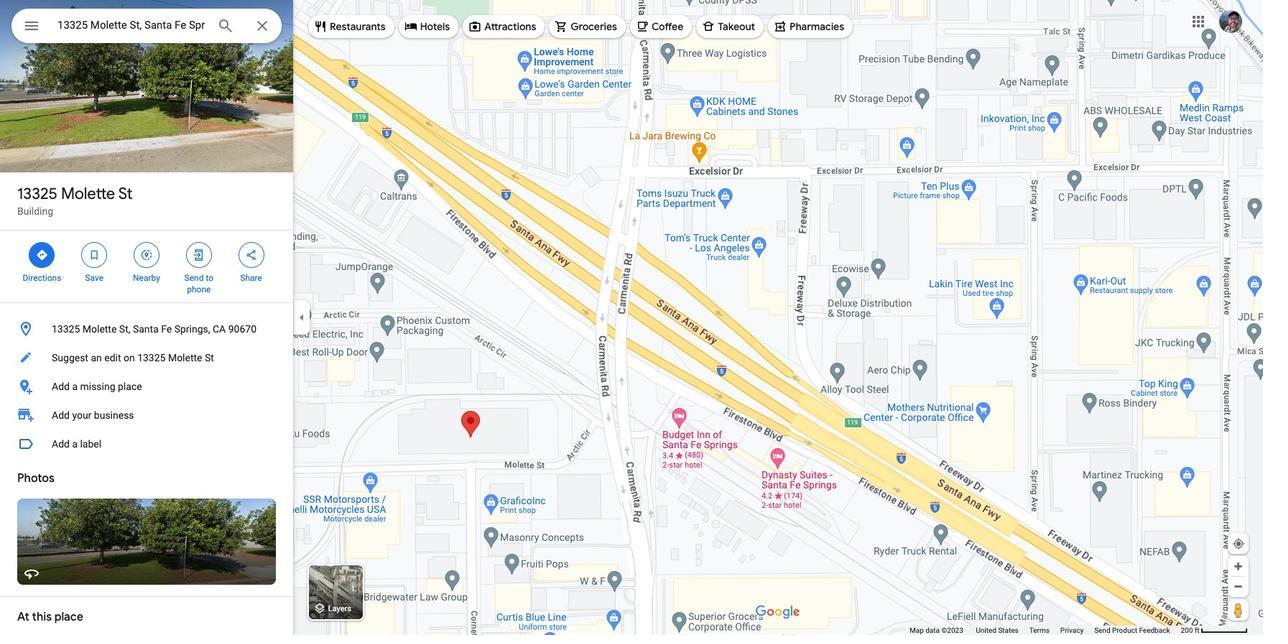 Task type: describe. For each thing, give the bounding box(es) containing it.
terms
[[1030, 627, 1050, 634]]

13325 molette st, santa fe springs, ca 90670 button
[[0, 315, 293, 343]]


[[245, 247, 258, 263]]

none field inside 13325 molette st, santa fe springs, ca 90670 field
[[57, 17, 206, 34]]


[[192, 247, 205, 263]]

send product feedback
[[1094, 627, 1170, 634]]


[[35, 247, 48, 263]]

springs,
[[174, 323, 210, 335]]

fe
[[161, 323, 172, 335]]

privacy
[[1060, 627, 1084, 634]]

map
[[910, 627, 924, 634]]

photos
[[17, 471, 54, 486]]

13325 for st,
[[52, 323, 80, 335]]

footer inside google maps element
[[910, 626, 1181, 635]]

suggest an edit on 13325 molette st button
[[0, 343, 293, 372]]

terms button
[[1030, 626, 1050, 635]]

show your location image
[[1232, 537, 1245, 550]]

hotels
[[420, 20, 450, 33]]

add for add a label
[[52, 438, 70, 450]]

ca
[[213, 323, 226, 335]]

zoom out image
[[1233, 581, 1244, 592]]

 search field
[[11, 9, 282, 46]]

groceries button
[[549, 9, 626, 44]]

directions
[[23, 273, 61, 283]]

map data ©2023
[[910, 627, 965, 634]]

phone
[[187, 285, 211, 295]]

missing
[[80, 381, 115, 392]]

edit
[[104, 352, 121, 364]]

united states
[[976, 627, 1019, 634]]

zoom in image
[[1233, 561, 1244, 572]]

13325 Molette St, Santa Fe Springs, CA 90670 field
[[11, 9, 282, 43]]

place inside button
[[118, 381, 142, 392]]

states
[[998, 627, 1019, 634]]

pharmacies button
[[768, 9, 853, 44]]

united states button
[[976, 626, 1019, 635]]

send to phone
[[184, 273, 213, 295]]

©2023
[[942, 627, 963, 634]]

suggest an edit on 13325 molette st
[[52, 352, 214, 364]]

 button
[[11, 9, 52, 46]]

add a label button
[[0, 430, 293, 458]]

add your business link
[[0, 401, 293, 430]]

add a missing place
[[52, 381, 142, 392]]

send for send to phone
[[184, 273, 204, 283]]

takeout
[[718, 20, 755, 33]]

a for label
[[72, 438, 78, 450]]

google maps element
[[0, 0, 1263, 635]]

0 horizontal spatial place
[[54, 610, 83, 624]]

feedback
[[1139, 627, 1170, 634]]

data
[[926, 627, 940, 634]]

13325 molette st main content
[[0, 0, 293, 635]]

pharmacies
[[790, 20, 844, 33]]

st inside button
[[205, 352, 214, 364]]

coffee
[[652, 20, 683, 33]]


[[88, 247, 101, 263]]

molette for st,
[[82, 323, 117, 335]]

attractions
[[484, 20, 536, 33]]

add your business
[[52, 410, 134, 421]]

privacy button
[[1060, 626, 1084, 635]]

at this place
[[17, 610, 83, 624]]

add for add a missing place
[[52, 381, 70, 392]]

90670
[[228, 323, 257, 335]]

product
[[1112, 627, 1137, 634]]



Task type: locate. For each thing, give the bounding box(es) containing it.
13325
[[17, 184, 57, 204], [52, 323, 80, 335], [137, 352, 166, 364]]

molette inside suggest an edit on 13325 molette st button
[[168, 352, 202, 364]]

layers
[[328, 605, 351, 614]]

an
[[91, 352, 102, 364]]

groceries
[[571, 20, 617, 33]]

molette down springs,
[[168, 352, 202, 364]]

save
[[85, 273, 103, 283]]

1 vertical spatial 13325
[[52, 323, 80, 335]]

1 a from the top
[[72, 381, 78, 392]]

add left label
[[52, 438, 70, 450]]

show street view coverage image
[[1228, 599, 1249, 621]]

santa
[[133, 323, 159, 335]]

place down on
[[118, 381, 142, 392]]

200 ft
[[1181, 627, 1200, 634]]

1 vertical spatial place
[[54, 610, 83, 624]]

molette up 
[[61, 184, 115, 204]]

footer
[[910, 626, 1181, 635]]

molette for st
[[61, 184, 115, 204]]

st,
[[119, 323, 130, 335]]

a left missing
[[72, 381, 78, 392]]

2 add from the top
[[52, 410, 70, 421]]

google account: cj baylor  
(christian.baylor@adept.ai) image
[[1219, 10, 1242, 33]]

place right this
[[54, 610, 83, 624]]

business
[[94, 410, 134, 421]]

0 vertical spatial a
[[72, 381, 78, 392]]

this
[[32, 610, 52, 624]]

at
[[17, 610, 29, 624]]

1 horizontal spatial place
[[118, 381, 142, 392]]

200 ft button
[[1181, 627, 1248, 634]]

molette inside 13325 molette st building
[[61, 184, 115, 204]]

coffee button
[[630, 9, 692, 44]]

1 vertical spatial add
[[52, 410, 70, 421]]

suggest
[[52, 352, 88, 364]]

1 vertical spatial st
[[205, 352, 214, 364]]

a for missing
[[72, 381, 78, 392]]

add for add your business
[[52, 410, 70, 421]]

label
[[80, 438, 101, 450]]

1 horizontal spatial st
[[205, 352, 214, 364]]

send inside send to phone
[[184, 273, 204, 283]]

a
[[72, 381, 78, 392], [72, 438, 78, 450]]


[[23, 16, 40, 36]]

actions for 13325 molette st region
[[0, 231, 293, 303]]

0 vertical spatial 13325
[[17, 184, 57, 204]]

united
[[976, 627, 997, 634]]

0 vertical spatial place
[[118, 381, 142, 392]]

add down suggest
[[52, 381, 70, 392]]

place
[[118, 381, 142, 392], [54, 610, 83, 624]]

2 vertical spatial add
[[52, 438, 70, 450]]

13325 molette st building
[[17, 184, 133, 217]]

2 vertical spatial 13325
[[137, 352, 166, 364]]

add left your
[[52, 410, 70, 421]]

0 vertical spatial st
[[118, 184, 133, 204]]

send left product
[[1094, 627, 1111, 634]]

0 vertical spatial send
[[184, 273, 204, 283]]

molette
[[61, 184, 115, 204], [82, 323, 117, 335], [168, 352, 202, 364]]

1 vertical spatial send
[[1094, 627, 1111, 634]]

molette left the st,
[[82, 323, 117, 335]]

molette inside 13325 molette st, santa fe springs, ca 90670 button
[[82, 323, 117, 335]]

0 vertical spatial add
[[52, 381, 70, 392]]

13325 for st
[[17, 184, 57, 204]]

add
[[52, 381, 70, 392], [52, 410, 70, 421], [52, 438, 70, 450]]

st
[[118, 184, 133, 204], [205, 352, 214, 364]]

share
[[240, 273, 262, 283]]

1 add from the top
[[52, 381, 70, 392]]

13325 molette st, santa fe springs, ca 90670
[[52, 323, 257, 335]]

st inside 13325 molette st building
[[118, 184, 133, 204]]

0 vertical spatial molette
[[61, 184, 115, 204]]

add a missing place button
[[0, 372, 293, 401]]

13325 right on
[[137, 352, 166, 364]]

2 vertical spatial molette
[[168, 352, 202, 364]]

1 vertical spatial molette
[[82, 323, 117, 335]]

200
[[1181, 627, 1193, 634]]

a left label
[[72, 438, 78, 450]]

2 a from the top
[[72, 438, 78, 450]]

to
[[206, 273, 213, 283]]

restaurants
[[330, 20, 386, 33]]

0 horizontal spatial send
[[184, 273, 204, 283]]

footer containing map data ©2023
[[910, 626, 1181, 635]]

restaurants button
[[308, 9, 394, 44]]

ft
[[1195, 627, 1200, 634]]

13325 up "building" at the left of the page
[[17, 184, 57, 204]]

send product feedback button
[[1094, 626, 1170, 635]]

send up phone
[[184, 273, 204, 283]]

nearby
[[133, 273, 160, 283]]

send for send product feedback
[[1094, 627, 1111, 634]]

3 add from the top
[[52, 438, 70, 450]]

on
[[124, 352, 135, 364]]

building
[[17, 206, 53, 217]]

attractions button
[[463, 9, 545, 44]]

hotels button
[[399, 9, 459, 44]]

1 horizontal spatial send
[[1094, 627, 1111, 634]]

13325 inside 13325 molette st building
[[17, 184, 57, 204]]

add a label
[[52, 438, 101, 450]]

your
[[72, 410, 92, 421]]

13325 up suggest
[[52, 323, 80, 335]]

takeout button
[[696, 9, 764, 44]]

send inside button
[[1094, 627, 1111, 634]]

send
[[184, 273, 204, 283], [1094, 627, 1111, 634]]

None field
[[57, 17, 206, 34]]

collapse side panel image
[[294, 310, 310, 326]]


[[140, 247, 153, 263]]

1 vertical spatial a
[[72, 438, 78, 450]]

0 horizontal spatial st
[[118, 184, 133, 204]]



Task type: vqa. For each thing, say whether or not it's contained in the screenshot.
Pahrump, inside the 'button'
no



